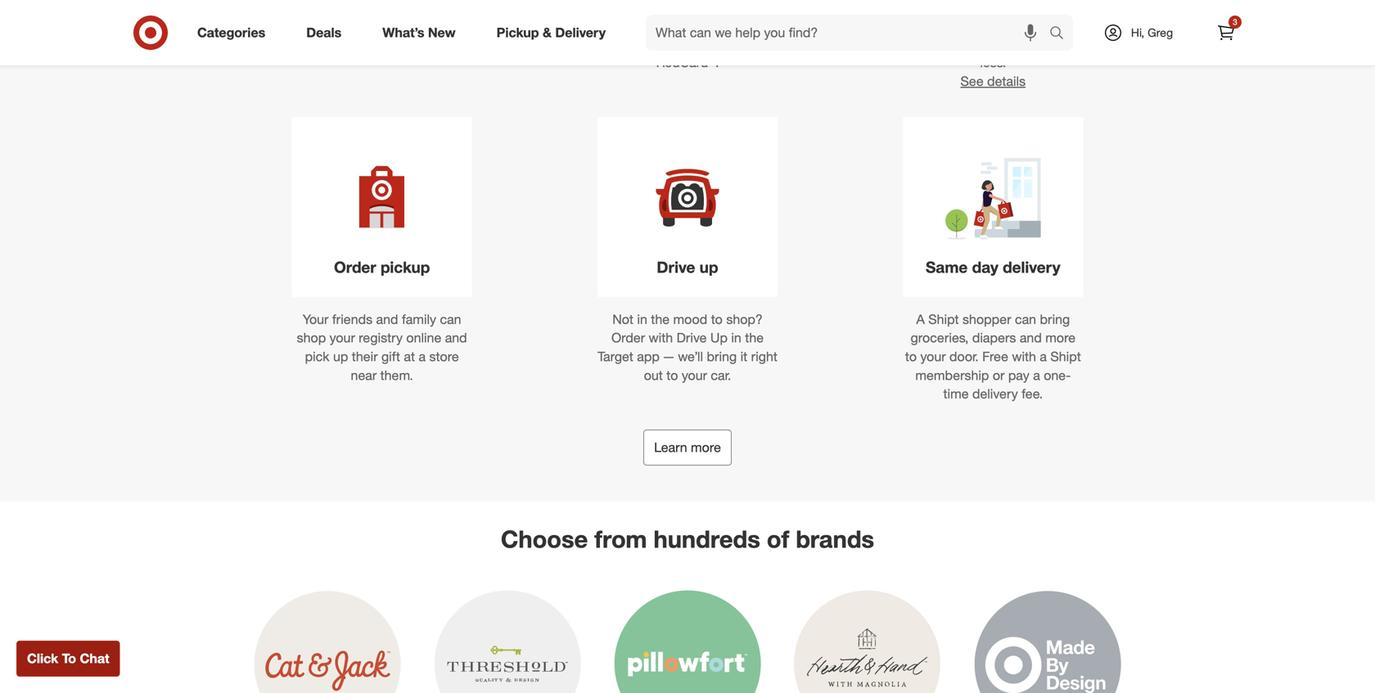 Task type: describe. For each thing, give the bounding box(es) containing it.
a up one-
[[1040, 349, 1047, 365]]

drive inside 'not in the mood to shop? order with drive up in the target app — we'll bring it right out to your car.'
[[677, 330, 707, 346]]

family inside your friends and family can shop your registry online and pick up their gift at a store near them.
[[402, 311, 437, 327]]

categories link
[[183, 15, 286, 51]]

we'll
[[678, 349, 703, 365]]

family inside no matter where your friends and family live, chances are there's a target store nearby.
[[327, 17, 362, 33]]

or inside stay in and snuggle. enjoy fast, free shipping when you spend $35 or use your redcard™.
[[688, 36, 700, 52]]

0 vertical spatial drive
[[657, 258, 696, 277]]

delivery inside a shipt shopper can bring groceries, diapers and more to your door. free with a shipt membership or pay a one- time delivery fee.
[[973, 386, 1019, 402]]

you inside stay in and snuggle. enjoy fast, free shipping when you spend $35 or use your redcard™.
[[749, 17, 770, 33]]

order inside 'not in the mood to shop? order with drive up in the target app — we'll bring it right out to your car.'
[[612, 330, 645, 346]]

not in the mood to shop? order with drive up in the target app — we'll bring it right out to your car.
[[598, 311, 778, 383]]

your
[[303, 311, 329, 327]]

buy
[[906, 17, 927, 33]]

details
[[988, 73, 1026, 89]]

and inside a shipt shopper can bring groceries, diapers and more to your door. free with a shipt membership or pay a one- time delivery fee.
[[1020, 330, 1042, 346]]

in for stay
[[640, 0, 651, 14]]

time
[[944, 386, 969, 402]]

pay
[[1009, 368, 1030, 383]]

to
[[62, 651, 76, 667]]

there's
[[298, 36, 337, 52]]

with inside a shipt shopper can bring groceries, diapers and more to your door. free with a shipt membership or pay a one- time delivery fee.
[[1012, 349, 1037, 365]]

your friends and family can shop your registry online and pick up their gift at a store near them.
[[297, 311, 467, 383]]

what's new link
[[369, 15, 476, 51]]

click to chat button
[[16, 641, 120, 677]]

fee.
[[1022, 386, 1043, 402]]

learn more
[[654, 440, 721, 456]]

find
[[936, 36, 958, 52]]

or inside a shipt shopper can bring groceries, diapers and more to your door. free with a shipt membership or pay a one- time delivery fee.
[[993, 368, 1005, 383]]

a inside your friends and family can shop your registry online and pick up their gift at a store near them.
[[419, 349, 426, 365]]

of
[[767, 525, 790, 554]]

shopper
[[963, 311, 1012, 327]]

categories
[[197, 25, 266, 41]]

0 horizontal spatial to
[[667, 368, 678, 383]]

chat
[[80, 651, 109, 667]]

to inside a shipt shopper can bring groceries, diapers and more to your door. free with a shipt membership or pay a one- time delivery fee.
[[906, 349, 917, 365]]

right
[[751, 349, 778, 365]]

with inside 'not in the mood to shop? order with drive up in the target app — we'll bring it right out to your car.'
[[649, 330, 673, 346]]

—
[[664, 349, 675, 365]]

diapers
[[973, 330, 1017, 346]]

one-
[[1044, 368, 1071, 383]]

groceries,
[[911, 330, 969, 346]]

from
[[595, 525, 647, 554]]

same
[[926, 258, 968, 277]]

out
[[644, 368, 663, 383]]

1 vertical spatial shipt
[[1051, 349, 1082, 365]]

hi,
[[1132, 25, 1145, 40]]

pickup
[[497, 25, 539, 41]]

delivery
[[556, 25, 606, 41]]

stay in and snuggle. enjoy fast, free shipping when you spend $35 or use your redcard™.
[[605, 0, 770, 70]]

no
[[296, 0, 313, 14]]

&
[[543, 25, 552, 41]]

mood
[[674, 311, 708, 327]]

up inside your friends and family can shop your registry online and pick up their gift at a store near them.
[[333, 349, 348, 365]]

3 link
[[1209, 15, 1245, 51]]

pick
[[305, 349, 330, 365]]

registry
[[359, 330, 403, 346]]

price
[[1008, 0, 1037, 14]]

greg
[[1148, 25, 1174, 40]]

in for not
[[637, 311, 648, 327]]

less.
[[981, 54, 1007, 70]]

qualifying
[[942, 17, 998, 33]]

shop?
[[727, 311, 763, 327]]

the left mood
[[651, 311, 670, 327]]

car.
[[711, 368, 732, 383]]

3
[[1233, 17, 1238, 27]]

live,
[[365, 17, 388, 33]]

your inside 'not in the mood to shop? order with drive up in the target app — we'll bring it right out to your car.'
[[682, 368, 707, 383]]

deals link
[[293, 15, 362, 51]]

we'll
[[915, 0, 942, 14]]

$35
[[663, 36, 684, 52]]

friends inside no matter where your friends and family live, chances are there's a target store nearby.
[[428, 0, 468, 14]]

not
[[613, 311, 634, 327]]

1 vertical spatial item
[[1036, 36, 1062, 52]]

a inside the we'll match the price if you buy a qualifying item at target then find the identical item for less. see details
[[931, 17, 938, 33]]

shop
[[297, 330, 326, 346]]

where
[[359, 0, 395, 14]]

hi, greg
[[1132, 25, 1174, 40]]

nearby.
[[424, 36, 466, 52]]

0 horizontal spatial item
[[1002, 17, 1027, 33]]

and inside stay in and snuggle. enjoy fast, free shipping when you spend $35 or use your redcard™.
[[654, 0, 676, 14]]

a right pay
[[1034, 368, 1041, 383]]

can inside your friends and family can shop your registry online and pick up their gift at a store near them.
[[440, 311, 462, 327]]

at inside your friends and family can shop your registry online and pick up their gift at a store near them.
[[404, 349, 415, 365]]

deals
[[306, 25, 342, 41]]

matter
[[317, 0, 355, 14]]

choose
[[501, 525, 588, 554]]



Task type: locate. For each thing, give the bounding box(es) containing it.
1 vertical spatial or
[[993, 368, 1005, 383]]

0 vertical spatial or
[[688, 36, 700, 52]]

them.
[[380, 368, 413, 383]]

your down we'll
[[682, 368, 707, 383]]

1 vertical spatial you
[[749, 17, 770, 33]]

target for not in the mood to shop? order with drive up in the target app — we'll bring it right out to your car.
[[598, 349, 634, 365]]

0 vertical spatial target
[[1046, 17, 1081, 33]]

bring inside 'not in the mood to shop? order with drive up in the target app — we'll bring it right out to your car.'
[[707, 349, 737, 365]]

2 vertical spatial in
[[732, 330, 742, 346]]

your inside your friends and family can shop your registry online and pick up their gift at a store near them.
[[330, 330, 355, 346]]

1 vertical spatial more
[[691, 440, 721, 456]]

0 horizontal spatial store
[[391, 36, 420, 52]]

or up the redcard™.
[[688, 36, 700, 52]]

friends up the are
[[428, 0, 468, 14]]

1 can from the left
[[440, 311, 462, 327]]

for
[[1066, 36, 1081, 52]]

learn more button
[[644, 430, 732, 466]]

0 vertical spatial friends
[[428, 0, 468, 14]]

click to chat
[[27, 651, 109, 667]]

pickup & delivery
[[497, 25, 606, 41]]

the down shop?
[[745, 330, 764, 346]]

shipt
[[929, 311, 959, 327], [1051, 349, 1082, 365]]

app
[[637, 349, 660, 365]]

family up the online
[[402, 311, 437, 327]]

1 vertical spatial family
[[402, 311, 437, 327]]

0 vertical spatial delivery
[[1003, 258, 1061, 277]]

1 horizontal spatial friends
[[428, 0, 468, 14]]

a
[[917, 311, 925, 327]]

1 vertical spatial target
[[351, 36, 387, 52]]

1 horizontal spatial family
[[402, 311, 437, 327]]

0 horizontal spatial or
[[688, 36, 700, 52]]

your up their
[[330, 330, 355, 346]]

store
[[391, 36, 420, 52], [430, 349, 459, 365]]

2 can from the left
[[1015, 311, 1037, 327]]

a inside no matter where your friends and family live, chances are there's a target store nearby.
[[341, 36, 348, 52]]

0 horizontal spatial bring
[[707, 349, 737, 365]]

0 vertical spatial item
[[1002, 17, 1027, 33]]

up up mood
[[700, 258, 719, 277]]

1 horizontal spatial target
[[598, 349, 634, 365]]

in right up
[[732, 330, 742, 346]]

order down not
[[612, 330, 645, 346]]

your down when
[[728, 36, 753, 52]]

enjoy
[[733, 0, 765, 14]]

a
[[931, 17, 938, 33], [341, 36, 348, 52], [419, 349, 426, 365], [1040, 349, 1047, 365], [1034, 368, 1041, 383]]

1 vertical spatial up
[[333, 349, 348, 365]]

no matter where your friends and family live, chances are there's a target store nearby.
[[296, 0, 468, 52]]

order left pickup
[[334, 258, 376, 277]]

or
[[688, 36, 700, 52], [993, 368, 1005, 383]]

click
[[27, 651, 58, 667]]

at
[[1031, 17, 1042, 33], [404, 349, 415, 365]]

the down qualifying on the top
[[961, 36, 980, 52]]

online
[[406, 330, 442, 346]]

1 horizontal spatial can
[[1015, 311, 1037, 327]]

stay
[[611, 0, 637, 14]]

shipping
[[660, 17, 710, 33]]

item
[[1002, 17, 1027, 33], [1036, 36, 1062, 52]]

1 vertical spatial delivery
[[973, 386, 1019, 402]]

friends inside your friends and family can shop your registry online and pick up their gift at a store near them.
[[332, 311, 373, 327]]

target up "for"
[[1046, 17, 1081, 33]]

to right out
[[667, 368, 678, 383]]

what's
[[383, 25, 425, 41]]

you
[[1051, 0, 1072, 14], [749, 17, 770, 33]]

0 vertical spatial up
[[700, 258, 719, 277]]

fast,
[[605, 17, 630, 33]]

family
[[327, 17, 362, 33], [402, 311, 437, 327]]

can up the online
[[440, 311, 462, 327]]

store inside no matter where your friends and family live, chances are there's a target store nearby.
[[391, 36, 420, 52]]

a right there's
[[341, 36, 348, 52]]

a right buy
[[931, 17, 938, 33]]

door.
[[950, 349, 979, 365]]

bring up one-
[[1040, 311, 1070, 327]]

up right pick
[[333, 349, 348, 365]]

0 vertical spatial store
[[391, 36, 420, 52]]

1 vertical spatial to
[[906, 349, 917, 365]]

at right gift
[[404, 349, 415, 365]]

to
[[711, 311, 723, 327], [906, 349, 917, 365], [667, 368, 678, 383]]

0 horizontal spatial up
[[333, 349, 348, 365]]

1 horizontal spatial with
[[1012, 349, 1037, 365]]

0 horizontal spatial can
[[440, 311, 462, 327]]

more up one-
[[1046, 330, 1076, 346]]

pickup & delivery link
[[483, 15, 626, 51]]

friends
[[428, 0, 468, 14], [332, 311, 373, 327]]

0 vertical spatial in
[[640, 0, 651, 14]]

2 horizontal spatial target
[[1046, 17, 1081, 33]]

new
[[428, 25, 456, 41]]

1 vertical spatial with
[[1012, 349, 1037, 365]]

0 vertical spatial family
[[327, 17, 362, 33]]

and right diapers on the right
[[1020, 330, 1042, 346]]

it
[[741, 349, 748, 365]]

day
[[973, 258, 999, 277]]

your down the groceries,
[[921, 349, 946, 365]]

with up pay
[[1012, 349, 1037, 365]]

same day delivery
[[926, 258, 1061, 277]]

more right learn
[[691, 440, 721, 456]]

0 horizontal spatial at
[[404, 349, 415, 365]]

and
[[654, 0, 676, 14], [302, 17, 324, 33], [376, 311, 398, 327], [445, 330, 467, 346], [1020, 330, 1042, 346]]

can inside a shipt shopper can bring groceries, diapers and more to your door. free with a shipt membership or pay a one- time delivery fee.
[[1015, 311, 1037, 327]]

match
[[945, 0, 982, 14]]

store down the online
[[430, 349, 459, 365]]

choose from hundreds of brands
[[501, 525, 875, 554]]

their
[[352, 349, 378, 365]]

0 vertical spatial at
[[1031, 17, 1042, 33]]

up
[[711, 330, 728, 346]]

hundreds
[[654, 525, 761, 554]]

redcard™.
[[656, 54, 719, 70]]

membership
[[916, 368, 990, 383]]

are
[[444, 17, 463, 33]]

search button
[[1042, 15, 1082, 54]]

target down live,
[[351, 36, 387, 52]]

1 vertical spatial order
[[612, 330, 645, 346]]

near
[[351, 368, 377, 383]]

you inside the we'll match the price if you buy a qualifying item at target then find the identical item for less. see details
[[1051, 0, 1072, 14]]

1 horizontal spatial more
[[1046, 330, 1076, 346]]

0 horizontal spatial shipt
[[929, 311, 959, 327]]

What can we help you find? suggestions appear below search field
[[646, 15, 1054, 51]]

0 vertical spatial to
[[711, 311, 723, 327]]

at inside the we'll match the price if you buy a qualifying item at target then find the identical item for less. see details
[[1031, 17, 1042, 33]]

1 horizontal spatial you
[[1051, 0, 1072, 14]]

0 vertical spatial shipt
[[929, 311, 959, 327]]

a down the online
[[419, 349, 426, 365]]

you right if
[[1051, 0, 1072, 14]]

and right the online
[[445, 330, 467, 346]]

see
[[961, 73, 984, 89]]

order pickup
[[334, 258, 430, 277]]

1 horizontal spatial item
[[1036, 36, 1062, 52]]

shipt up one-
[[1051, 349, 1082, 365]]

search
[[1042, 26, 1082, 42]]

1 vertical spatial at
[[404, 349, 415, 365]]

your inside a shipt shopper can bring groceries, diapers and more to your door. free with a shipt membership or pay a one- time delivery fee.
[[921, 349, 946, 365]]

spend
[[622, 36, 659, 52]]

in inside stay in and snuggle. enjoy fast, free shipping when you spend $35 or use your redcard™.
[[640, 0, 651, 14]]

1 vertical spatial friends
[[332, 311, 373, 327]]

and up registry
[[376, 311, 398, 327]]

your up chances
[[398, 0, 424, 14]]

0 horizontal spatial with
[[649, 330, 673, 346]]

if
[[1041, 0, 1048, 14]]

to down the groceries,
[[906, 349, 917, 365]]

0 vertical spatial bring
[[1040, 311, 1070, 327]]

1 horizontal spatial at
[[1031, 17, 1042, 33]]

store inside your friends and family can shop your registry online and pick up their gift at a store near them.
[[430, 349, 459, 365]]

1 horizontal spatial store
[[430, 349, 459, 365]]

delivery
[[1003, 258, 1061, 277], [973, 386, 1019, 402]]

learn
[[654, 440, 688, 456]]

a shipt shopper can bring groceries, diapers and more to your door. free with a shipt membership or pay a one- time delivery fee.
[[906, 311, 1082, 402]]

1 vertical spatial drive
[[677, 330, 707, 346]]

target left app
[[598, 349, 634, 365]]

to up up
[[711, 311, 723, 327]]

the left price
[[986, 0, 1004, 14]]

snuggle.
[[680, 0, 729, 14]]

up
[[700, 258, 719, 277], [333, 349, 348, 365]]

1 vertical spatial store
[[430, 349, 459, 365]]

1 horizontal spatial order
[[612, 330, 645, 346]]

we'll match the price if you buy a qualifying item at target then find the identical item for less. see details
[[906, 0, 1081, 89]]

target inside 'not in the mood to shop? order with drive up in the target app — we'll bring it right out to your car.'
[[598, 349, 634, 365]]

0 vertical spatial you
[[1051, 0, 1072, 14]]

drive up mood
[[657, 258, 696, 277]]

target inside the we'll match the price if you buy a qualifying item at target then find the identical item for less. see details
[[1046, 17, 1081, 33]]

0 horizontal spatial more
[[691, 440, 721, 456]]

target for no matter where your friends and family live, chances are there's a target store nearby.
[[351, 36, 387, 52]]

item down price
[[1002, 17, 1027, 33]]

0 vertical spatial more
[[1046, 330, 1076, 346]]

bring inside a shipt shopper can bring groceries, diapers and more to your door. free with a shipt membership or pay a one- time delivery fee.
[[1040, 311, 1070, 327]]

with up —
[[649, 330, 673, 346]]

2 horizontal spatial to
[[906, 349, 917, 365]]

1 horizontal spatial or
[[993, 368, 1005, 383]]

drive up
[[657, 258, 719, 277]]

and up there's
[[302, 17, 324, 33]]

drive
[[657, 258, 696, 277], [677, 330, 707, 346]]

more inside a shipt shopper can bring groceries, diapers and more to your door. free with a shipt membership or pay a one- time delivery fee.
[[1046, 330, 1076, 346]]

can
[[440, 311, 462, 327], [1015, 311, 1037, 327]]

pickup
[[381, 258, 430, 277]]

more
[[1046, 330, 1076, 346], [691, 440, 721, 456]]

order
[[334, 258, 376, 277], [612, 330, 645, 346]]

your inside stay in and snuggle. enjoy fast, free shipping when you spend $35 or use your redcard™.
[[728, 36, 753, 52]]

see details link
[[961, 73, 1026, 89]]

0 horizontal spatial family
[[327, 17, 362, 33]]

drive up we'll
[[677, 330, 707, 346]]

your inside no matter where your friends and family live, chances are there's a target store nearby.
[[398, 0, 424, 14]]

identical
[[983, 36, 1033, 52]]

when
[[714, 17, 746, 33]]

shipt up the groceries,
[[929, 311, 959, 327]]

1 horizontal spatial shipt
[[1051, 349, 1082, 365]]

delivery down pay
[[973, 386, 1019, 402]]

you down the 'enjoy'
[[749, 17, 770, 33]]

2 vertical spatial to
[[667, 368, 678, 383]]

0 horizontal spatial target
[[351, 36, 387, 52]]

family down matter at the top left of the page
[[327, 17, 362, 33]]

0 horizontal spatial order
[[334, 258, 376, 277]]

1 horizontal spatial up
[[700, 258, 719, 277]]

or down free
[[993, 368, 1005, 383]]

gift
[[382, 349, 400, 365]]

can up diapers on the right
[[1015, 311, 1037, 327]]

and inside no matter where your friends and family live, chances are there's a target store nearby.
[[302, 17, 324, 33]]

1 horizontal spatial bring
[[1040, 311, 1070, 327]]

your
[[398, 0, 424, 14], [728, 36, 753, 52], [330, 330, 355, 346], [921, 349, 946, 365], [682, 368, 707, 383]]

brands
[[796, 525, 875, 554]]

1 vertical spatial bring
[[707, 349, 737, 365]]

and up free
[[654, 0, 676, 14]]

store down chances
[[391, 36, 420, 52]]

with
[[649, 330, 673, 346], [1012, 349, 1037, 365]]

more inside 'button'
[[691, 440, 721, 456]]

in right not
[[637, 311, 648, 327]]

chances
[[391, 17, 441, 33]]

free
[[983, 349, 1009, 365]]

0 vertical spatial with
[[649, 330, 673, 346]]

bring up car.
[[707, 349, 737, 365]]

0 vertical spatial order
[[334, 258, 376, 277]]

then
[[906, 36, 932, 52]]

bring
[[1040, 311, 1070, 327], [707, 349, 737, 365]]

item left "for"
[[1036, 36, 1062, 52]]

1 horizontal spatial to
[[711, 311, 723, 327]]

at down if
[[1031, 17, 1042, 33]]

0 horizontal spatial you
[[749, 17, 770, 33]]

target inside no matter where your friends and family live, chances are there's a target store nearby.
[[351, 36, 387, 52]]

2 vertical spatial target
[[598, 349, 634, 365]]

use
[[703, 36, 724, 52]]

delivery right the day
[[1003, 258, 1061, 277]]

1 vertical spatial in
[[637, 311, 648, 327]]

friends up registry
[[332, 311, 373, 327]]

0 horizontal spatial friends
[[332, 311, 373, 327]]

in up free
[[640, 0, 651, 14]]



Task type: vqa. For each thing, say whether or not it's contained in the screenshot.
leftmost you
yes



